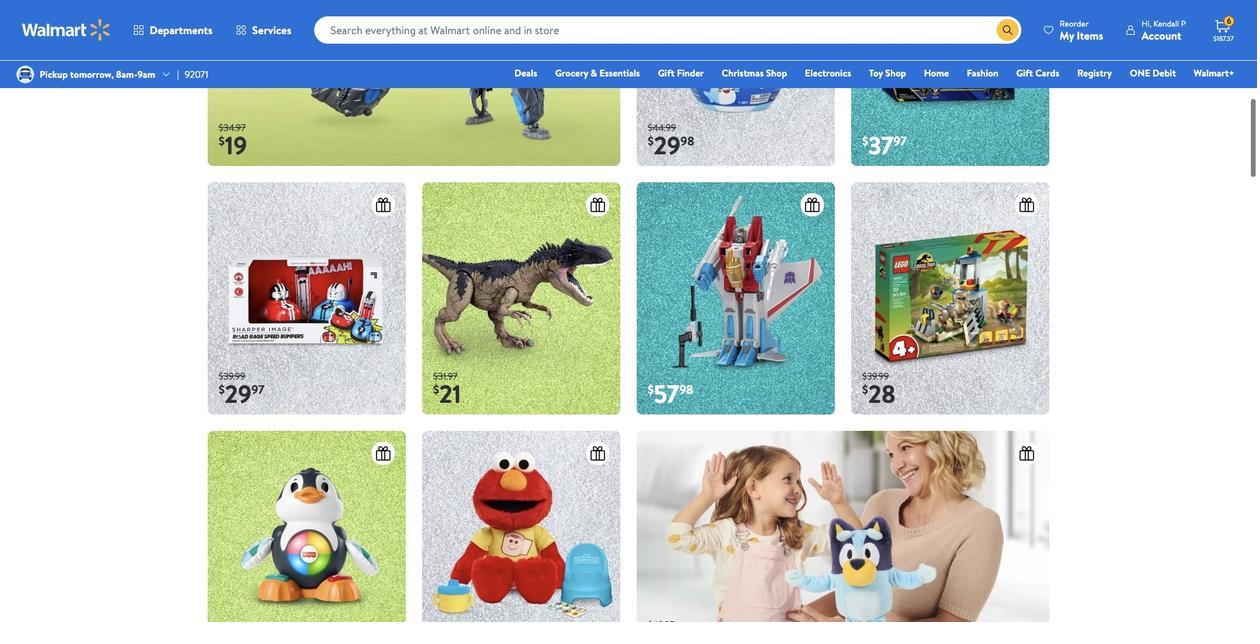 Task type: locate. For each thing, give the bounding box(es) containing it.
98 inside $44.99 $ 29 98
[[681, 130, 695, 147]]

christmas
[[722, 66, 764, 80]]

29 inside $44.99 $ 29 98
[[654, 126, 681, 160]]

1 horizontal spatial 97
[[894, 130, 907, 147]]

grocery & essentials
[[555, 66, 640, 80]]

$ for $39.99 $ 29 97
[[219, 379, 225, 396]]

0 vertical spatial 97
[[894, 130, 907, 147]]

1 horizontal spatial gift
[[1017, 66, 1033, 80]]

$ inside $39.99 $ 28
[[862, 379, 869, 396]]

one debit
[[1130, 66, 1176, 80]]

walmart+ link
[[1188, 66, 1241, 81]]

registry
[[1077, 66, 1112, 80]]

1 vertical spatial 97
[[252, 379, 265, 396]]

$39.99 inside $39.99 $ 28
[[862, 367, 889, 380]]

$ inside $34.97 $ 19
[[219, 130, 225, 147]]

1 vertical spatial 98
[[680, 379, 693, 396]]

1 horizontal spatial $39.99
[[862, 367, 889, 380]]

toy shop
[[869, 66, 906, 80]]

gift left finder
[[658, 66, 675, 80]]

0 vertical spatial 98
[[681, 130, 695, 147]]

0 horizontal spatial $39.99
[[219, 367, 246, 380]]

items
[[1077, 28, 1104, 43]]

$ inside '$ 57 98'
[[648, 379, 654, 396]]

2 $39.99 from the left
[[862, 367, 889, 380]]

my
[[1060, 28, 1074, 43]]

1 $39.99 from the left
[[219, 367, 246, 380]]

home link
[[918, 66, 955, 81]]

gift cards link
[[1010, 66, 1066, 81]]

shop right christmas
[[766, 66, 787, 80]]

$ for $39.99 $ 28
[[862, 379, 869, 396]]

19
[[225, 126, 247, 160]]

departments button
[[122, 14, 224, 46]]

29
[[654, 126, 681, 160], [225, 375, 252, 409]]

shop
[[766, 66, 787, 80], [885, 66, 906, 80]]

shop for christmas shop
[[766, 66, 787, 80]]

1 horizontal spatial shop
[[885, 66, 906, 80]]

29 inside $39.99 $ 29 97
[[225, 375, 252, 409]]

fisher-price linkimals cool beats penguin baby & toddler learning toy with music & lights image
[[208, 429, 406, 623]]

0 horizontal spatial 29
[[225, 375, 252, 409]]

98
[[681, 130, 695, 147], [680, 379, 693, 396]]

services
[[252, 23, 292, 38]]

$39.99 inside $39.99 $ 29 97
[[219, 367, 246, 380]]

$39.99 for 29
[[219, 367, 246, 380]]

shop right 'toy'
[[885, 66, 906, 80]]

$ inside $44.99 $ 29 98
[[648, 130, 654, 147]]

gift for gift finder
[[658, 66, 675, 80]]

transformers: the movie starscream kids toy action figure for boys and girls (10") image
[[637, 180, 835, 412]]

sharper image® toy rc remote control ejecting bumper rivals, 6-pieces, red and blue, age 8+ image
[[208, 180, 406, 412]]

gift
[[658, 66, 675, 80], [1017, 66, 1033, 80]]

0 vertical spatial 29
[[654, 126, 681, 160]]

1 vertical spatial 29
[[225, 375, 252, 409]]

search icon image
[[1003, 25, 1013, 36]]

$39.99 $ 28
[[862, 367, 896, 409]]

$31.97
[[433, 367, 458, 380]]

registry link
[[1071, 66, 1119, 81]]

| 92071
[[177, 68, 208, 81]]

97
[[894, 130, 907, 147], [252, 379, 265, 396]]

$ for $31.97 $ 21
[[433, 379, 439, 396]]

1 horizontal spatial 29
[[654, 126, 681, 160]]

$
[[219, 130, 225, 147], [648, 130, 654, 147], [862, 130, 869, 147], [219, 379, 225, 396], [433, 379, 439, 396], [648, 379, 654, 396], [862, 379, 869, 396]]

reorder my items
[[1060, 17, 1104, 43]]

2 gift from the left
[[1017, 66, 1033, 80]]

1 shop from the left
[[766, 66, 787, 80]]

0 horizontal spatial shop
[[766, 66, 787, 80]]

0 horizontal spatial gift
[[658, 66, 675, 80]]

$44.99
[[648, 118, 676, 132]]

lego dc batwing: batman vs. the joker 76265 dc super hero playset, features 2 minifigures and a batwing toy based on dc's iconic 1989 batman movie, dc birthday gift for 8 year olds image
[[851, 0, 1050, 164]]

0 horizontal spatial 97
[[252, 379, 265, 396]]

cards
[[1036, 66, 1060, 80]]

lego jurassic park velociraptor escape 76957 learn to build dinosaur toy for boys and girls, gift for kids aged 4 and up featuring a buildable dinosaur pen, off-roader vehicle and 2 minifigures image
[[851, 180, 1050, 412]]

gift left "cards"
[[1017, 66, 1033, 80]]

$39.99
[[219, 367, 246, 380], [862, 367, 889, 380]]

christmas shop
[[722, 66, 787, 80]]

electronics
[[805, 66, 852, 80]]

toy shop link
[[863, 66, 913, 81]]

gift finder link
[[652, 66, 710, 81]]

$31.97 $ 21
[[433, 367, 461, 409]]

essentials
[[600, 66, 640, 80]]

pickup
[[40, 68, 68, 81]]

$ inside $39.99 $ 29 97
[[219, 379, 225, 396]]

2 shop from the left
[[885, 66, 906, 80]]

29 for $39.99 $ 29 97
[[225, 375, 252, 409]]

departments
[[150, 23, 213, 38]]

$187.37
[[1214, 33, 1234, 43]]

services button
[[224, 14, 303, 46]]

$ inside $31.97 $ 21
[[433, 379, 439, 396]]

 image
[[16, 66, 34, 83]]

1 gift from the left
[[658, 66, 675, 80]]

pickup tomorrow, 8am-9am
[[40, 68, 155, 81]]



Task type: describe. For each thing, give the bounding box(es) containing it.
29 for $44.99 $ 29 98
[[654, 126, 681, 160]]

deals link
[[508, 66, 544, 81]]

hi, kendall p account
[[1142, 17, 1186, 43]]

toy
[[869, 66, 883, 80]]

8am-
[[116, 68, 138, 81]]

jurassic world extreme damage roarin' allosaurus dinosaur toy for 4 year olds & up image
[[422, 180, 621, 412]]

grocery
[[555, 66, 589, 80]]

Walmart Site-Wide search field
[[314, 16, 1022, 44]]

kendall
[[1154, 17, 1180, 29]]

97 inside $39.99 $ 29 97
[[252, 379, 265, 396]]

sesame street potty time elmo 12-inch sustainable plush stuffed animal, sounds and phrases, potty training tool, kids toys for ages 18 month image
[[422, 429, 621, 623]]

bluey, dance and play 14 inch animated plush with phrases and songs, preschool, ages 3+ image
[[637, 429, 1050, 623]]

$ for $44.99 $ 29 98
[[648, 130, 654, 147]]

finder
[[677, 66, 704, 80]]

grocery & essentials link
[[549, 66, 646, 81]]

one
[[1130, 66, 1151, 80]]

debit
[[1153, 66, 1176, 80]]

hi,
[[1142, 17, 1152, 29]]

$39.99 $ 29 97
[[219, 367, 265, 409]]

$ 57 98
[[648, 375, 693, 409]]

$44.99 $ 29 98
[[648, 118, 695, 160]]

walmart image
[[22, 19, 111, 41]]

fashion link
[[961, 66, 1005, 81]]

$39.99 for 28
[[862, 367, 889, 380]]

gift for gift cards
[[1017, 66, 1033, 80]]

37
[[869, 126, 894, 160]]

97 inside $ 37 97
[[894, 130, 907, 147]]

one debit link
[[1124, 66, 1182, 81]]

&
[[591, 66, 597, 80]]

$ for $34.97 $ 19
[[219, 130, 225, 147]]

reorder
[[1060, 17, 1089, 29]]

tomorrow,
[[70, 68, 114, 81]]

transformers: rise of the beasts optimus primal converting mask kids toy action figure for boys and girls (9") image
[[208, 0, 621, 164]]

electronics link
[[799, 66, 858, 81]]

walmart+
[[1194, 66, 1235, 80]]

21
[[439, 375, 461, 409]]

p
[[1181, 17, 1186, 29]]

6
[[1227, 15, 1232, 27]]

$34.97
[[219, 118, 246, 132]]

92071
[[185, 68, 208, 81]]

|
[[177, 68, 179, 81]]

deals
[[515, 66, 537, 80]]

Search search field
[[314, 16, 1022, 44]]

gift cards
[[1017, 66, 1060, 80]]

$34.97 $ 19
[[219, 118, 247, 160]]

home
[[924, 66, 949, 80]]

28
[[869, 375, 896, 409]]

christmas shop link
[[716, 66, 793, 81]]

$ inside $ 37 97
[[862, 130, 869, 147]]

shop for toy shop
[[885, 66, 906, 80]]

98 inside '$ 57 98'
[[680, 379, 693, 396]]

$ 37 97
[[862, 126, 907, 160]]

fashion
[[967, 66, 999, 80]]

lankybox giant thicc image
[[637, 0, 835, 164]]

gift finder
[[658, 66, 704, 80]]

57
[[654, 375, 680, 409]]

account
[[1142, 28, 1182, 43]]

9am
[[138, 68, 155, 81]]

6 $187.37
[[1214, 15, 1234, 43]]



Task type: vqa. For each thing, say whether or not it's contained in the screenshot.
Deals
yes



